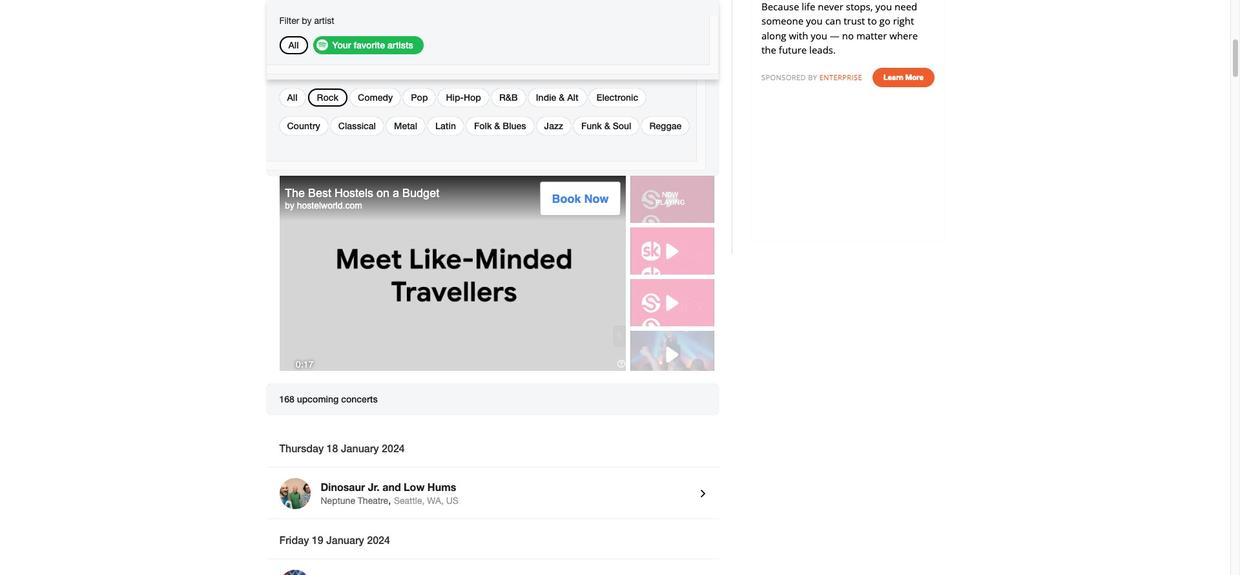 Task type: vqa. For each thing, say whether or not it's contained in the screenshot.
WA, on the left bottom of page
yes



Task type: locate. For each thing, give the bounding box(es) containing it.
hip-hop link
[[446, 92, 481, 103]]

filter for filter by artist
[[279, 16, 299, 26]]

neptune
[[321, 496, 355, 506]]

& for soul
[[605, 120, 611, 131]]

all down the filter by artist
[[289, 39, 299, 50]]

r&b
[[499, 92, 518, 103]]

To text field
[[375, 10, 465, 36]]

0 vertical spatial all
[[289, 39, 299, 50]]

1 vertical spatial filter
[[279, 68, 299, 78]]

all link down filter by genre at the left top of page
[[287, 92, 298, 103]]

all link for filter by genre
[[287, 92, 298, 103]]

dinosaur jr. and low hums link
[[321, 481, 690, 495]]

latin link
[[436, 120, 456, 131]]

1 horizontal spatial &
[[559, 92, 565, 103]]

electronic
[[597, 92, 639, 103]]

classical link
[[339, 120, 376, 131]]

0 vertical spatial by
[[302, 16, 312, 26]]

artists
[[388, 39, 413, 50]]

& for blues
[[495, 120, 500, 131]]

concerts
[[341, 394, 378, 405]]

2024 for thursday 18 january 2024
[[382, 442, 405, 454]]

0 vertical spatial all link
[[289, 39, 299, 50]]

2 by from the top
[[302, 68, 312, 78]]

all for filter by artist
[[289, 39, 299, 50]]

soul
[[613, 120, 632, 131]]

dinosaur
[[321, 481, 365, 493]]

None submit
[[470, 10, 496, 36]]

metal link
[[394, 120, 417, 131]]

all
[[289, 39, 299, 50], [287, 92, 298, 103]]

1 vertical spatial 2024
[[367, 534, 390, 546]]

all link down the filter by artist
[[289, 39, 299, 50]]

rock link
[[317, 92, 339, 103]]

19
[[312, 534, 324, 546]]

hop
[[464, 92, 481, 103]]

168
[[279, 394, 295, 405]]

latin
[[436, 120, 456, 131]]

comedy link
[[358, 92, 393, 103]]

1 vertical spatial all
[[287, 92, 298, 103]]

1 by from the top
[[302, 16, 312, 26]]

by left genre
[[302, 68, 312, 78]]

1 vertical spatial by
[[302, 68, 312, 78]]

jr.
[[368, 481, 380, 493]]

& for alt
[[559, 92, 565, 103]]

& left "soul"
[[605, 120, 611, 131]]

2 filter from the top
[[279, 68, 299, 78]]

hip-
[[446, 92, 464, 103]]

country
[[287, 120, 320, 131]]

your
[[333, 39, 351, 50]]

filter left artist
[[279, 16, 299, 26]]

jazz
[[544, 120, 563, 131]]

2024 down theatre at bottom
[[367, 534, 390, 546]]

alt
[[567, 92, 579, 103]]

2 horizontal spatial &
[[605, 120, 611, 131]]

january right the 19
[[326, 534, 364, 546]]

filter left genre
[[279, 68, 299, 78]]

by left artist
[[302, 16, 312, 26]]

by for artist
[[302, 16, 312, 26]]

1 vertical spatial january
[[326, 534, 364, 546]]

by for genre
[[302, 68, 312, 78]]

folk & blues link
[[474, 120, 526, 131]]

all down filter by genre at the left top of page
[[287, 92, 298, 103]]

1 filter from the top
[[279, 16, 299, 26]]

2024 up the and
[[382, 442, 405, 454]]

2024 for friday 19 january 2024
[[367, 534, 390, 546]]

reggae link
[[650, 120, 682, 131]]

filter for filter by genre
[[279, 68, 299, 78]]

all link
[[289, 39, 299, 50], [287, 92, 298, 103]]

favorite
[[354, 39, 385, 50]]

&
[[559, 92, 565, 103], [495, 120, 500, 131], [605, 120, 611, 131]]

indie
[[536, 92, 557, 103]]

0 horizontal spatial &
[[495, 120, 500, 131]]

electronic link
[[597, 92, 639, 103]]

r&b link
[[499, 92, 518, 103]]

reggae
[[650, 120, 682, 131]]

friday 19 january 2024
[[279, 534, 390, 546]]

0 vertical spatial 2024
[[382, 442, 405, 454]]

& right folk
[[495, 120, 500, 131]]

january
[[341, 442, 379, 454], [326, 534, 364, 546]]

1 vertical spatial all link
[[287, 92, 298, 103]]

folk
[[474, 120, 492, 131]]

blues
[[503, 120, 526, 131]]

& left alt
[[559, 92, 565, 103]]

funk & soul link
[[582, 120, 632, 131]]

0 vertical spatial filter
[[279, 16, 299, 26]]

2024
[[382, 442, 405, 454], [367, 534, 390, 546]]

by
[[302, 16, 312, 26], [302, 68, 312, 78]]

pop link
[[411, 92, 428, 103]]

all link for filter by artist
[[289, 39, 299, 50]]

indie & alt
[[536, 92, 579, 103]]

comedy
[[358, 92, 393, 103]]

From text field
[[279, 10, 369, 36]]

metal
[[394, 120, 417, 131]]

0 vertical spatial january
[[341, 442, 379, 454]]

filter
[[279, 16, 299, 26], [279, 68, 299, 78]]

january right 18
[[341, 442, 379, 454]]



Task type: describe. For each thing, give the bounding box(es) containing it.
funk
[[582, 120, 602, 131]]

168 upcoming concerts
[[279, 394, 378, 405]]

all for filter by genre
[[287, 92, 298, 103]]

friday
[[279, 534, 309, 546]]

january for 18
[[341, 442, 379, 454]]

low
[[404, 481, 425, 493]]

dinosaur jr. and low hums neptune theatre , seattle, wa, us
[[321, 481, 459, 506]]

january for 19
[[326, 534, 364, 546]]

upcoming
[[297, 394, 339, 405]]

your favorite artists button
[[313, 36, 424, 54]]

filter by artist
[[279, 16, 334, 26]]

neptune theatre link
[[321, 496, 388, 506]]

advertisement element
[[752, 0, 945, 241]]

thursday 18 january 2024
[[279, 442, 405, 454]]

your favorite artists
[[333, 39, 413, 50]]

dinosaur jr. live image
[[279, 478, 310, 509]]

wa,
[[427, 496, 444, 506]]

folk & blues
[[474, 120, 526, 131]]

jazz link
[[544, 120, 563, 131]]

18
[[327, 442, 338, 454]]

theatre
[[358, 496, 388, 506]]

,
[[388, 494, 391, 506]]

seattle,
[[394, 496, 425, 506]]

us
[[446, 496, 459, 506]]

indie & alt link
[[536, 92, 579, 103]]

thursday
[[279, 442, 324, 454]]

filter by genre
[[279, 68, 337, 78]]

classical
[[339, 120, 376, 131]]

country link
[[287, 120, 320, 131]]

genre
[[314, 68, 337, 78]]

rock
[[317, 92, 339, 103]]

artist
[[314, 16, 334, 26]]

funk & soul
[[582, 120, 632, 131]]

hip-hop
[[446, 92, 481, 103]]

pop
[[411, 92, 428, 103]]

and
[[383, 481, 401, 493]]

hums
[[428, 481, 456, 493]]



